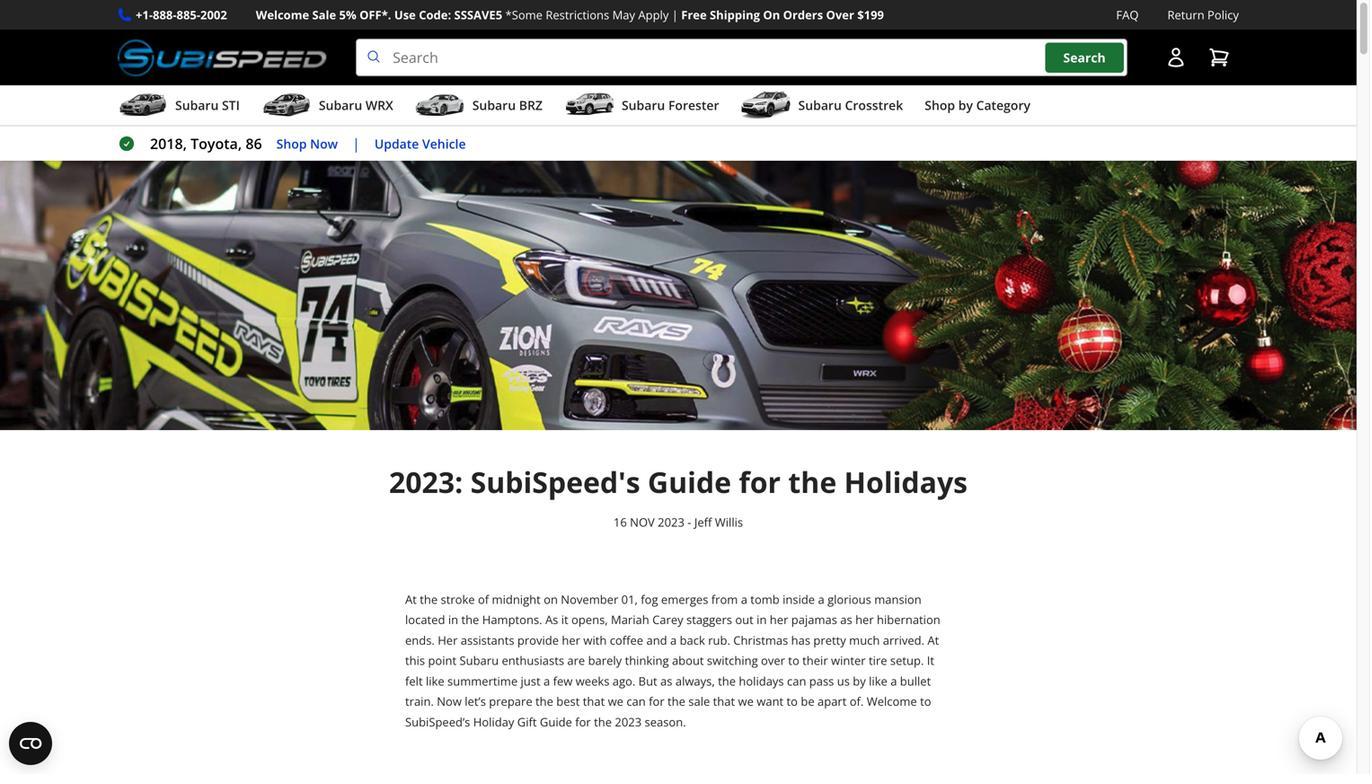 Task type: vqa. For each thing, say whether or not it's contained in the screenshot.
rightmost 2019
no



Task type: describe. For each thing, give the bounding box(es) containing it.
subaru inside at the stroke of midnight on november 01, fog emerges from a tomb inside a glorious mansion located in the hamptons. as it opens, mariah carey staggers out in her pajamas as her hibernation ends. her assistants provide her with coffee and a back rub. christmas has pretty much arrived. at this point subaru enthusiasts are barely thinking about switching over to their winter tire setup. it felt like summertime just a few weeks ago. but as always, the holidays can pass us by like a bullet train. now let's prepare the best that we can for the sale that we want to be apart of. welcome to subispeed's holiday gift guide for the 2023 season.
[[460, 653, 499, 669]]

subaru for subaru brz
[[472, 97, 516, 114]]

2 like from the left
[[869, 673, 888, 689]]

wrx
[[366, 97, 393, 114]]

shop for shop now
[[276, 135, 307, 152]]

it
[[927, 653, 934, 669]]

to left be
[[787, 694, 798, 710]]

1 in from the left
[[448, 612, 458, 628]]

it
[[561, 612, 568, 628]]

mansion
[[874, 591, 922, 608]]

+1-888-885-2002 link
[[136, 5, 227, 24]]

86
[[246, 134, 262, 153]]

a right and
[[670, 632, 677, 648]]

christmas
[[733, 632, 788, 648]]

weeks
[[576, 673, 610, 689]]

us
[[837, 673, 850, 689]]

few
[[553, 673, 573, 689]]

inside
[[783, 591, 815, 608]]

search input field
[[356, 39, 1128, 76]]

arrived.
[[883, 632, 925, 648]]

staggers
[[686, 612, 732, 628]]

a subaru crosstrek thumbnail image image
[[741, 92, 791, 119]]

and
[[646, 632, 667, 648]]

november
[[561, 591, 618, 608]]

summertime
[[447, 673, 518, 689]]

category
[[976, 97, 1031, 114]]

2023:
[[389, 463, 463, 502]]

888-
[[153, 7, 177, 23]]

at the stroke of midnight on november 01, fog emerges from a tomb inside a glorious mansion located in the hamptons. as it opens, mariah carey staggers out in her pajamas as her hibernation ends. her assistants provide her with coffee and a back rub. christmas has pretty much arrived. at this point subaru enthusiasts are barely thinking about switching over to their winter tire setup. it felt like summertime just a few weeks ago. but as always, the holidays can pass us by like a bullet train. now let's prepare the best that we can for the sale that we want to be apart of. welcome to subispeed's holiday gift guide for the 2023 season.
[[405, 591, 940, 730]]

holidays
[[739, 673, 784, 689]]

1 horizontal spatial can
[[787, 673, 806, 689]]

a left bullet
[[891, 673, 897, 689]]

mariah
[[611, 612, 649, 628]]

sti
[[222, 97, 240, 114]]

opens,
[[571, 612, 608, 628]]

faq link
[[1116, 5, 1139, 24]]

a subaru forester thumbnail image image
[[564, 92, 615, 119]]

apply
[[638, 7, 669, 23]]

fog
[[641, 591, 658, 608]]

this
[[405, 653, 425, 669]]

from
[[711, 591, 738, 608]]

1 horizontal spatial as
[[840, 612, 852, 628]]

a right from
[[741, 591, 747, 608]]

a subaru sti thumbnail image image
[[118, 92, 168, 119]]

a up pajamas
[[818, 591, 825, 608]]

1 vertical spatial as
[[660, 673, 672, 689]]

now inside at the stroke of midnight on november 01, fog emerges from a tomb inside a glorious mansion located in the hamptons. as it opens, mariah carey staggers out in her pajamas as her hibernation ends. her assistants provide her with coffee and a back rub. christmas has pretty much arrived. at this point subaru enthusiasts are barely thinking about switching over to their winter tire setup. it felt like summertime just a few weeks ago. but as always, the holidays can pass us by like a bullet train. now let's prepare the best that we can for the sale that we want to be apart of. welcome to subispeed's holiday gift guide for the 2023 season.
[[437, 694, 462, 710]]

a left few
[[544, 673, 550, 689]]

subaru crosstrek
[[798, 97, 903, 114]]

tire
[[869, 653, 887, 669]]

as
[[545, 612, 558, 628]]

pajamas
[[791, 612, 837, 628]]

sssave5
[[454, 7, 502, 23]]

2 horizontal spatial for
[[739, 463, 781, 502]]

01,
[[621, 591, 638, 608]]

return
[[1168, 7, 1205, 23]]

16
[[614, 514, 627, 531]]

1 horizontal spatial guide
[[648, 463, 731, 502]]

train.
[[405, 694, 434, 710]]

tomb
[[750, 591, 780, 608]]

policy
[[1208, 7, 1239, 23]]

let's
[[465, 694, 486, 710]]

be
[[801, 694, 815, 710]]

faq
[[1116, 7, 1139, 23]]

shop now link
[[276, 134, 338, 154]]

nov
[[630, 514, 655, 531]]

fallback image - no image provided image
[[0, 161, 1357, 430]]

pass
[[809, 673, 834, 689]]

2 in from the left
[[757, 612, 767, 628]]

subaru wrx button
[[261, 89, 393, 125]]

with
[[583, 632, 607, 648]]

2 that from the left
[[713, 694, 735, 710]]

over
[[826, 7, 854, 23]]

1 we from the left
[[608, 694, 623, 710]]

subaru sti
[[175, 97, 240, 114]]

code:
[[419, 7, 451, 23]]

1 vertical spatial |
[[352, 134, 360, 153]]

prepare
[[489, 694, 532, 710]]

shipping
[[710, 7, 760, 23]]

sale
[[688, 694, 710, 710]]

2023 inside at the stroke of midnight on november 01, fog emerges from a tomb inside a glorious mansion located in the hamptons. as it opens, mariah carey staggers out in her pajamas as her hibernation ends. her assistants provide her with coffee and a back rub. christmas has pretty much arrived. at this point subaru enthusiasts are barely thinking about switching over to their winter tire setup. it felt like summertime just a few weeks ago. but as always, the holidays can pass us by like a bullet train. now let's prepare the best that we can for the sale that we want to be apart of. welcome to subispeed's holiday gift guide for the 2023 season.
[[615, 714, 642, 730]]

by inside dropdown button
[[958, 97, 973, 114]]

shop by category button
[[925, 89, 1031, 125]]

crosstrek
[[845, 97, 903, 114]]

sale
[[312, 7, 336, 23]]

shop for shop by category
[[925, 97, 955, 114]]

just
[[521, 673, 541, 689]]

-
[[688, 514, 691, 531]]

1 that from the left
[[583, 694, 605, 710]]

subaru forester button
[[564, 89, 719, 125]]

emerges
[[661, 591, 708, 608]]

return policy
[[1168, 7, 1239, 23]]

0 vertical spatial 2023
[[658, 514, 685, 531]]

out
[[735, 612, 754, 628]]

willis
[[715, 514, 743, 531]]

shop by category
[[925, 97, 1031, 114]]

+1-888-885-2002
[[136, 7, 227, 23]]

ends.
[[405, 632, 435, 648]]

2 we from the left
[[738, 694, 754, 710]]

of.
[[850, 694, 864, 710]]

2 horizontal spatial her
[[855, 612, 874, 628]]

subaru for subaru crosstrek
[[798, 97, 842, 114]]

subaru forester
[[622, 97, 719, 114]]

of
[[478, 591, 489, 608]]

subaru sti button
[[118, 89, 240, 125]]

best
[[556, 694, 580, 710]]

may
[[612, 7, 635, 23]]



Task type: locate. For each thing, give the bounding box(es) containing it.
+1-
[[136, 7, 153, 23]]

| down subaru wrx
[[352, 134, 360, 153]]

like right the felt
[[426, 673, 444, 689]]

1 vertical spatial shop
[[276, 135, 307, 152]]

that
[[583, 694, 605, 710], [713, 694, 735, 710]]

0 horizontal spatial |
[[352, 134, 360, 153]]

by right us
[[853, 673, 866, 689]]

on
[[544, 591, 558, 608]]

1 vertical spatial guide
[[540, 714, 572, 730]]

her
[[438, 632, 458, 648]]

subaru for subaru sti
[[175, 97, 219, 114]]

0 vertical spatial at
[[405, 591, 417, 608]]

1 horizontal spatial like
[[869, 673, 888, 689]]

we down the ago.
[[608, 694, 623, 710]]

0 horizontal spatial by
[[853, 673, 866, 689]]

like down tire
[[869, 673, 888, 689]]

0 horizontal spatial we
[[608, 694, 623, 710]]

a subaru brz thumbnail image image
[[415, 92, 465, 119]]

0 horizontal spatial that
[[583, 694, 605, 710]]

as down glorious
[[840, 612, 852, 628]]

button image
[[1165, 47, 1187, 68]]

0 vertical spatial shop
[[925, 97, 955, 114]]

0 horizontal spatial in
[[448, 612, 458, 628]]

0 vertical spatial welcome
[[256, 7, 309, 23]]

now
[[310, 135, 338, 152], [437, 694, 462, 710]]

welcome left sale
[[256, 7, 309, 23]]

2018, toyota, 86
[[150, 134, 262, 153]]

guide inside at the stroke of midnight on november 01, fog emerges from a tomb inside a glorious mansion located in the hamptons. as it opens, mariah carey staggers out in her pajamas as her hibernation ends. her assistants provide her with coffee and a back rub. christmas has pretty much arrived. at this point subaru enthusiasts are barely thinking about switching over to their winter tire setup. it felt like summertime just a few weeks ago. but as always, the holidays can pass us by like a bullet train. now let's prepare the best that we can for the sale that we want to be apart of. welcome to subispeed's holiday gift guide for the 2023 season.
[[540, 714, 572, 730]]

guide down best
[[540, 714, 572, 730]]

at up it
[[928, 632, 939, 648]]

0 horizontal spatial her
[[562, 632, 580, 648]]

guide up -
[[648, 463, 731, 502]]

1 horizontal spatial for
[[649, 694, 665, 710]]

5%
[[339, 7, 356, 23]]

in down stroke
[[448, 612, 458, 628]]

point
[[428, 653, 457, 669]]

2023 left season.
[[615, 714, 642, 730]]

holidays
[[844, 463, 968, 502]]

0 vertical spatial for
[[739, 463, 781, 502]]

can up be
[[787, 673, 806, 689]]

welcome inside at the stroke of midnight on november 01, fog emerges from a tomb inside a glorious mansion located in the hamptons. as it opens, mariah carey staggers out in her pajamas as her hibernation ends. her assistants provide her with coffee and a back rub. christmas has pretty much arrived. at this point subaru enthusiasts are barely thinking about switching over to their winter tire setup. it felt like summertime just a few weeks ago. but as always, the holidays can pass us by like a bullet train. now let's prepare the best that we can for the sale that we want to be apart of. welcome to subispeed's holiday gift guide for the 2023 season.
[[867, 694, 917, 710]]

for down best
[[575, 714, 591, 730]]

pretty
[[813, 632, 846, 648]]

that down weeks
[[583, 694, 605, 710]]

her up much
[[855, 612, 874, 628]]

now up subispeed's at the left
[[437, 694, 462, 710]]

0 horizontal spatial like
[[426, 673, 444, 689]]

885-
[[177, 7, 200, 23]]

0 horizontal spatial now
[[310, 135, 338, 152]]

0 horizontal spatial can
[[627, 694, 646, 710]]

subaru up summertime
[[460, 653, 499, 669]]

thinking
[[625, 653, 669, 669]]

free
[[681, 7, 707, 23]]

update vehicle button
[[375, 134, 466, 154]]

shop right 86
[[276, 135, 307, 152]]

1 horizontal spatial welcome
[[867, 694, 917, 710]]

holiday
[[473, 714, 514, 730]]

jeff
[[694, 514, 712, 531]]

assistants
[[461, 632, 514, 648]]

0 horizontal spatial for
[[575, 714, 591, 730]]

now down subaru wrx dropdown button
[[310, 135, 338, 152]]

bullet
[[900, 673, 931, 689]]

1 vertical spatial by
[[853, 673, 866, 689]]

1 horizontal spatial by
[[958, 97, 973, 114]]

enthusiasts
[[502, 653, 564, 669]]

felt
[[405, 673, 423, 689]]

forester
[[668, 97, 719, 114]]

off*.
[[359, 7, 391, 23]]

as right but
[[660, 673, 672, 689]]

switching
[[707, 653, 758, 669]]

use
[[394, 7, 416, 23]]

but
[[639, 673, 657, 689]]

season.
[[645, 714, 686, 730]]

0 horizontal spatial guide
[[540, 714, 572, 730]]

subaru
[[175, 97, 219, 114], [319, 97, 362, 114], [472, 97, 516, 114], [622, 97, 665, 114], [798, 97, 842, 114], [460, 653, 499, 669]]

can down but
[[627, 694, 646, 710]]

1 vertical spatial now
[[437, 694, 462, 710]]

has
[[791, 632, 810, 648]]

update
[[375, 135, 419, 152]]

subaru for subaru wrx
[[319, 97, 362, 114]]

by inside at the stroke of midnight on november 01, fog emerges from a tomb inside a glorious mansion located in the hamptons. as it opens, mariah carey staggers out in her pajamas as her hibernation ends. her assistants provide her with coffee and a back rub. christmas has pretty much arrived. at this point subaru enthusiasts are barely thinking about switching over to their winter tire setup. it felt like summertime just a few weeks ago. but as always, the holidays can pass us by like a bullet train. now let's prepare the best that we can for the sale that we want to be apart of. welcome to subispeed's holiday gift guide for the 2023 season.
[[853, 673, 866, 689]]

her
[[770, 612, 788, 628], [855, 612, 874, 628], [562, 632, 580, 648]]

as
[[840, 612, 852, 628], [660, 673, 672, 689]]

a subaru wrx thumbnail image image
[[261, 92, 312, 119]]

midnight
[[492, 591, 541, 608]]

can
[[787, 673, 806, 689], [627, 694, 646, 710]]

at up located
[[405, 591, 417, 608]]

1 vertical spatial can
[[627, 694, 646, 710]]

1 horizontal spatial now
[[437, 694, 462, 710]]

open widget image
[[9, 722, 52, 765]]

subaru brz button
[[415, 89, 543, 125]]

1 vertical spatial at
[[928, 632, 939, 648]]

her up are at the bottom of the page
[[562, 632, 580, 648]]

0 vertical spatial as
[[840, 612, 852, 628]]

0 horizontal spatial 2023
[[615, 714, 642, 730]]

1 vertical spatial for
[[649, 694, 665, 710]]

for up willis
[[739, 463, 781, 502]]

subaru for subaru forester
[[622, 97, 665, 114]]

1 vertical spatial welcome
[[867, 694, 917, 710]]

her down tomb
[[770, 612, 788, 628]]

stroke
[[441, 591, 475, 608]]

at
[[405, 591, 417, 608], [928, 632, 939, 648]]

orders
[[783, 7, 823, 23]]

to right over
[[788, 653, 799, 669]]

update vehicle
[[375, 135, 466, 152]]

in
[[448, 612, 458, 628], [757, 612, 767, 628]]

want
[[757, 694, 784, 710]]

located
[[405, 612, 445, 628]]

1 horizontal spatial 2023
[[658, 514, 685, 531]]

0 vertical spatial can
[[787, 673, 806, 689]]

in right out on the bottom right of the page
[[757, 612, 767, 628]]

we
[[608, 694, 623, 710], [738, 694, 754, 710]]

1 horizontal spatial at
[[928, 632, 939, 648]]

apart
[[818, 694, 847, 710]]

0 horizontal spatial at
[[405, 591, 417, 608]]

barely
[[588, 653, 622, 669]]

1 like from the left
[[426, 673, 444, 689]]

0 vertical spatial guide
[[648, 463, 731, 502]]

always,
[[675, 673, 715, 689]]

on
[[763, 7, 780, 23]]

subaru right a subaru crosstrek thumbnail image at the top right of page
[[798, 97, 842, 114]]

search
[[1063, 49, 1106, 66]]

*some
[[505, 7, 543, 23]]

subaru left brz
[[472, 97, 516, 114]]

1 horizontal spatial shop
[[925, 97, 955, 114]]

toyota,
[[191, 134, 242, 153]]

0 vertical spatial by
[[958, 97, 973, 114]]

glorious
[[828, 591, 871, 608]]

back
[[680, 632, 705, 648]]

1 horizontal spatial |
[[672, 7, 678, 23]]

that right the sale
[[713, 694, 735, 710]]

much
[[849, 632, 880, 648]]

0 horizontal spatial welcome
[[256, 7, 309, 23]]

subaru crosstrek button
[[741, 89, 903, 125]]

subaru left the sti
[[175, 97, 219, 114]]

2002
[[200, 7, 227, 23]]

shop left category
[[925, 97, 955, 114]]

we left want
[[738, 694, 754, 710]]

for up season.
[[649, 694, 665, 710]]

subispeed logo image
[[118, 39, 327, 76]]

0 horizontal spatial as
[[660, 673, 672, 689]]

shop
[[925, 97, 955, 114], [276, 135, 307, 152]]

brz
[[519, 97, 543, 114]]

0 vertical spatial now
[[310, 135, 338, 152]]

to down bullet
[[920, 694, 931, 710]]

1 horizontal spatial in
[[757, 612, 767, 628]]

1 horizontal spatial her
[[770, 612, 788, 628]]

1 horizontal spatial that
[[713, 694, 735, 710]]

subispeed's
[[405, 714, 470, 730]]

welcome
[[256, 7, 309, 23], [867, 694, 917, 710]]

0 horizontal spatial shop
[[276, 135, 307, 152]]

coffee
[[610, 632, 643, 648]]

subispeed's
[[470, 463, 640, 502]]

1 vertical spatial 2023
[[615, 714, 642, 730]]

2023 left -
[[658, 514, 685, 531]]

2 vertical spatial for
[[575, 714, 591, 730]]

gift
[[517, 714, 537, 730]]

shop inside dropdown button
[[925, 97, 955, 114]]

| left free
[[672, 7, 678, 23]]

like
[[426, 673, 444, 689], [869, 673, 888, 689]]

subaru left forester
[[622, 97, 665, 114]]

subaru brz
[[472, 97, 543, 114]]

a
[[741, 591, 747, 608], [818, 591, 825, 608], [670, 632, 677, 648], [544, 673, 550, 689], [891, 673, 897, 689]]

by left category
[[958, 97, 973, 114]]

setup.
[[890, 653, 924, 669]]

welcome down bullet
[[867, 694, 917, 710]]

1 horizontal spatial we
[[738, 694, 754, 710]]

their
[[802, 653, 828, 669]]

for
[[739, 463, 781, 502], [649, 694, 665, 710], [575, 714, 591, 730]]

0 vertical spatial |
[[672, 7, 678, 23]]

16 nov 2023 - jeff willis
[[614, 514, 743, 531]]

carey
[[652, 612, 683, 628]]

return policy link
[[1168, 5, 1239, 24]]

about
[[672, 653, 704, 669]]

subaru left wrx
[[319, 97, 362, 114]]



